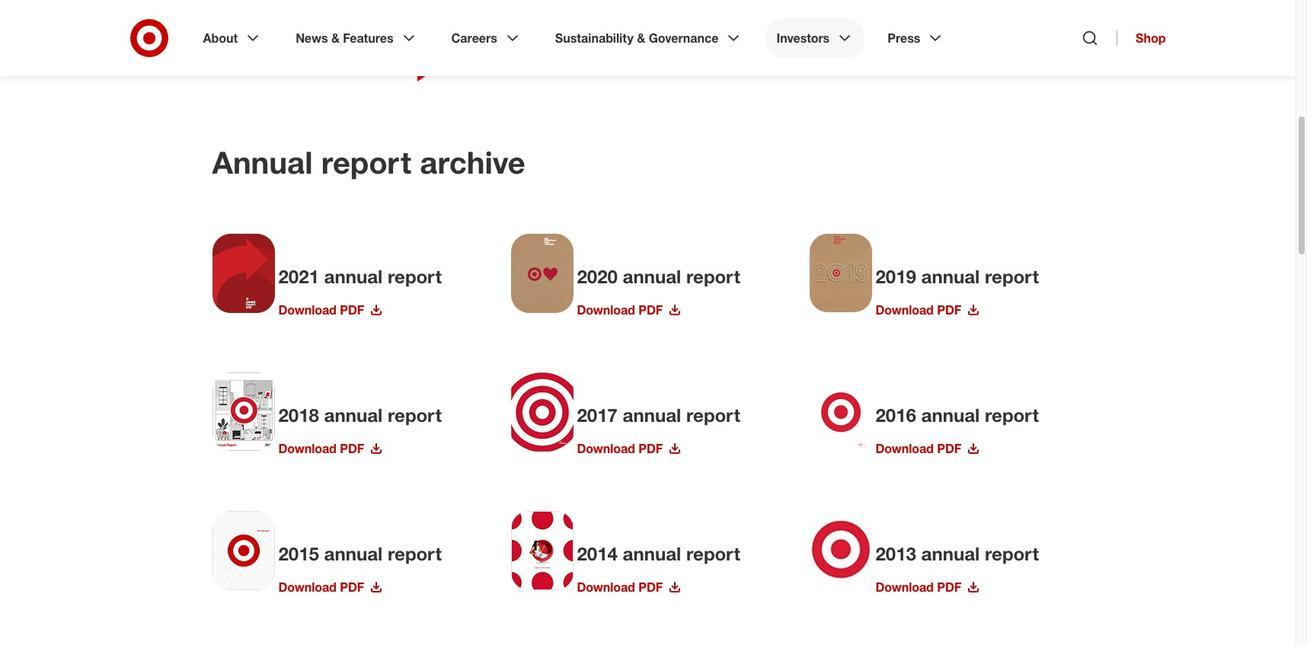Task type: vqa. For each thing, say whether or not it's contained in the screenshot.
Of
no



Task type: describe. For each thing, give the bounding box(es) containing it.
press
[[888, 30, 921, 46]]

pdf for 2018
[[340, 441, 365, 457]]

2016
[[876, 404, 917, 427]]

download pdf link for 2014
[[577, 580, 682, 595]]

download pdf for 2015
[[279, 580, 365, 595]]

2013
[[876, 543, 917, 566]]

download for 2019
[[876, 303, 934, 318]]

pdf for 2019
[[938, 303, 962, 318]]

archive
[[420, 144, 526, 181]]

report for 2018 annual report
[[388, 404, 442, 427]]

2014
[[577, 543, 618, 566]]

annual for 2016
[[922, 404, 980, 427]]

report for 2019 annual report
[[985, 265, 1040, 288]]

embossed brown cover image
[[810, 234, 872, 312]]

2014 annual report
[[577, 543, 741, 566]]

pdf for 2017
[[639, 441, 663, 457]]

2013 annual report
[[876, 543, 1040, 566]]

annual for 2017
[[623, 404, 682, 427]]

annual for 2013
[[922, 543, 980, 566]]

sustainability
[[555, 30, 634, 46]]

2018
[[279, 404, 319, 427]]

pdf for 2016
[[938, 441, 962, 457]]

download pdf link for 2013
[[876, 580, 980, 595]]

annual for 2018
[[324, 404, 383, 427]]

2015 annual report
[[279, 543, 442, 566]]

download pdf link for 2021
[[279, 303, 383, 318]]

report for 2015 annual report
[[388, 543, 442, 566]]

download pdf for 2018
[[279, 441, 365, 457]]

pdf for 2013
[[938, 580, 962, 595]]

2016 annual report
[[876, 404, 1040, 427]]

investors link
[[766, 18, 865, 58]]

pdf for 2015
[[340, 580, 365, 595]]

2017 annual report
[[577, 404, 741, 427]]

report for 2014 annual report
[[687, 543, 741, 566]]

download for 2015
[[279, 580, 337, 595]]

report for 2020 annual report
[[687, 265, 741, 288]]

shop link
[[1117, 30, 1166, 46]]

report for 2013 annual report
[[985, 543, 1040, 566]]

download pdf link for 2020
[[577, 303, 682, 318]]

2015
[[279, 543, 319, 566]]

report for 2021 annual report
[[388, 265, 442, 288]]

news
[[296, 30, 328, 46]]

investors
[[777, 30, 830, 46]]

about link
[[192, 18, 273, 58]]

news & features
[[296, 30, 394, 46]]

2019 annual report
[[876, 265, 1040, 288]]

download pdf link for 2015
[[279, 580, 383, 595]]

sustainability & governance link
[[545, 18, 754, 58]]

annual for 2015
[[324, 543, 383, 566]]

2017
[[577, 404, 618, 427]]

a close-up of a machine image
[[212, 373, 275, 451]]

2020
[[577, 265, 618, 288]]

careers
[[452, 30, 498, 46]]

download for 2017
[[577, 441, 636, 457]]

shop
[[1136, 30, 1166, 46]]

annual report archive
[[212, 144, 526, 181]]

download for 2018
[[279, 441, 337, 457]]



Task type: locate. For each thing, give the bounding box(es) containing it.
download pdf link down 2015 annual report
[[279, 580, 383, 595]]

annual right 2017
[[623, 404, 682, 427]]

annual
[[324, 265, 383, 288], [623, 265, 682, 288], [922, 265, 980, 288], [324, 404, 383, 427], [623, 404, 682, 427], [922, 404, 980, 427], [324, 543, 383, 566], [623, 543, 682, 566], [922, 543, 980, 566]]

pdf down 2020 annual report
[[639, 303, 663, 318]]

download pdf for 2019
[[876, 303, 962, 318]]

a red heart on a brown surface image
[[511, 234, 574, 313]]

download down 2021
[[279, 303, 337, 318]]

download pdf for 2016
[[876, 441, 962, 457]]

download pdf link down 2018 annual report
[[279, 441, 383, 457]]

pdf for 2021
[[340, 303, 365, 318]]

download pdf down 2015
[[279, 580, 365, 595]]

download pdf link down 2020 annual report
[[577, 303, 682, 318]]

download pdf down 2020
[[577, 303, 663, 318]]

download pdf down 2018
[[279, 441, 365, 457]]

about
[[203, 30, 238, 46]]

download pdf down 2016
[[876, 441, 962, 457]]

annual right 2021
[[324, 265, 383, 288]]

& for news
[[332, 30, 340, 46]]

download pdf link down 2017 annual report
[[577, 441, 682, 457]]

download down 2018
[[279, 441, 337, 457]]

download pdf link for 2017
[[577, 441, 682, 457]]

report for 2017 annual report
[[687, 404, 741, 427]]

download pdf link for 2016
[[876, 441, 980, 457]]

1 & from the left
[[332, 30, 340, 46]]

2021 annual report
[[279, 265, 442, 288]]

download pdf link down 2019 annual report
[[876, 303, 980, 318]]

annual right 2015
[[324, 543, 383, 566]]

& right news
[[332, 30, 340, 46]]

download down 2013
[[876, 580, 934, 595]]

background pattern image
[[511, 511, 574, 591]]

annual right 2018
[[324, 404, 383, 427]]

download pdf link for 2019
[[876, 303, 980, 318]]

download pdf down 2019
[[876, 303, 962, 318]]

download pdf for 2017
[[577, 441, 663, 457]]

1 horizontal spatial bullseye icon image
[[810, 373, 872, 452]]

bullseye icon image
[[810, 373, 872, 452], [212, 511, 275, 591]]

pdf down 2018 annual report
[[340, 441, 365, 457]]

annual right 2016
[[922, 404, 980, 427]]

download pdf down 2021
[[279, 303, 365, 318]]

annual for 2020
[[623, 265, 682, 288]]

bullseye icon image for 2016 annual report
[[810, 373, 872, 452]]

annual right 2013
[[922, 543, 980, 566]]

press link
[[877, 18, 956, 58]]

pdf down 2017 annual report
[[639, 441, 663, 457]]

annual for 2019
[[922, 265, 980, 288]]

&
[[332, 30, 340, 46], [637, 30, 646, 46]]

annual right 2020
[[623, 265, 682, 288]]

1 horizontal spatial &
[[637, 30, 646, 46]]

pdf down 2014 annual report
[[639, 580, 663, 595]]

bullseye icon image left 2016
[[810, 373, 872, 452]]

download down 2015
[[279, 580, 337, 595]]

pdf for 2014
[[639, 580, 663, 595]]

report for 2016 annual report
[[985, 404, 1040, 427]]

annual right 2014
[[623, 543, 682, 566]]

download pdf link down the 2016 annual report
[[876, 441, 980, 457]]

2021
[[279, 265, 319, 288]]

download pdf link
[[279, 303, 383, 318], [577, 303, 682, 318], [876, 303, 980, 318], [279, 441, 383, 457], [577, 441, 682, 457], [876, 441, 980, 457], [279, 580, 383, 595], [577, 580, 682, 595], [876, 580, 980, 595]]

& inside sustainability & governance link
[[637, 30, 646, 46]]

pdf down 2013 annual report
[[938, 580, 962, 595]]

1 vertical spatial bullseye icon image
[[212, 511, 275, 591]]

sustainability & governance
[[555, 30, 719, 46]]

pdf for 2020
[[639, 303, 663, 318]]

2020 annual report
[[577, 265, 741, 288]]

download down 2014
[[577, 580, 636, 595]]

download pdf for 2014
[[577, 580, 663, 595]]

2 & from the left
[[637, 30, 646, 46]]

download for 2021
[[279, 303, 337, 318]]

pdf down the 2016 annual report
[[938, 441, 962, 457]]

download pdf down 2017
[[577, 441, 663, 457]]

0 horizontal spatial &
[[332, 30, 340, 46]]

features
[[343, 30, 394, 46]]

download down 2016
[[876, 441, 934, 457]]

download for 2016
[[876, 441, 934, 457]]

download down 2017
[[577, 441, 636, 457]]

pdf down 2021 annual report
[[340, 303, 365, 318]]

download for 2014
[[577, 580, 636, 595]]

download down 2019
[[876, 303, 934, 318]]

pdf down 2019 annual report
[[938, 303, 962, 318]]

& for sustainability
[[637, 30, 646, 46]]

download pdf down 2013
[[876, 580, 962, 595]]

download pdf link down 2013 annual report
[[876, 580, 980, 595]]

download pdf down 2014
[[577, 580, 663, 595]]

0 horizontal spatial bullseye icon image
[[212, 511, 275, 591]]

annual right 2019
[[922, 265, 980, 288]]

download pdf link down 2021 annual report
[[279, 303, 383, 318]]

bullseye icon image left 2015
[[212, 511, 275, 591]]

download pdf for 2013
[[876, 580, 962, 595]]

annual for 2014
[[623, 543, 682, 566]]

download down 2020
[[577, 303, 636, 318]]

icon image
[[511, 373, 574, 452]]

governance
[[649, 30, 719, 46]]

annual
[[212, 144, 313, 181]]

download pdf for 2021
[[279, 303, 365, 318]]

annual for 2021
[[324, 265, 383, 288]]

download pdf link down 2014 annual report
[[577, 580, 682, 595]]

2019
[[876, 265, 917, 288]]

report
[[321, 144, 412, 181], [388, 265, 442, 288], [687, 265, 741, 288], [985, 265, 1040, 288], [388, 404, 442, 427], [687, 404, 741, 427], [985, 404, 1040, 427], [388, 543, 442, 566], [687, 543, 741, 566], [985, 543, 1040, 566]]

news & features link
[[285, 18, 429, 58]]

careers link
[[441, 18, 533, 58]]

download pdf link for 2018
[[279, 441, 383, 457]]

pdf down 2015 annual report
[[340, 580, 365, 595]]

& inside news & features link
[[332, 30, 340, 46]]

download
[[279, 303, 337, 318], [577, 303, 636, 318], [876, 303, 934, 318], [279, 441, 337, 457], [577, 441, 636, 457], [876, 441, 934, 457], [279, 580, 337, 595], [577, 580, 636, 595], [876, 580, 934, 595]]

download for 2020
[[577, 303, 636, 318]]

0 vertical spatial bullseye icon image
[[810, 373, 872, 452]]

& left governance
[[637, 30, 646, 46]]

pdf
[[340, 303, 365, 318], [639, 303, 663, 318], [938, 303, 962, 318], [340, 441, 365, 457], [639, 441, 663, 457], [938, 441, 962, 457], [340, 580, 365, 595], [639, 580, 663, 595], [938, 580, 962, 595]]

download for 2013
[[876, 580, 934, 595]]

bullseye icon image for 2015 annual report
[[212, 511, 275, 591]]

download pdf
[[279, 303, 365, 318], [577, 303, 663, 318], [876, 303, 962, 318], [279, 441, 365, 457], [577, 441, 663, 457], [876, 441, 962, 457], [279, 580, 365, 595], [577, 580, 663, 595], [876, 580, 962, 595]]

download pdf for 2020
[[577, 303, 663, 318]]

a red and white circle image
[[810, 511, 872, 589]]

2018 annual report
[[279, 404, 442, 427]]



